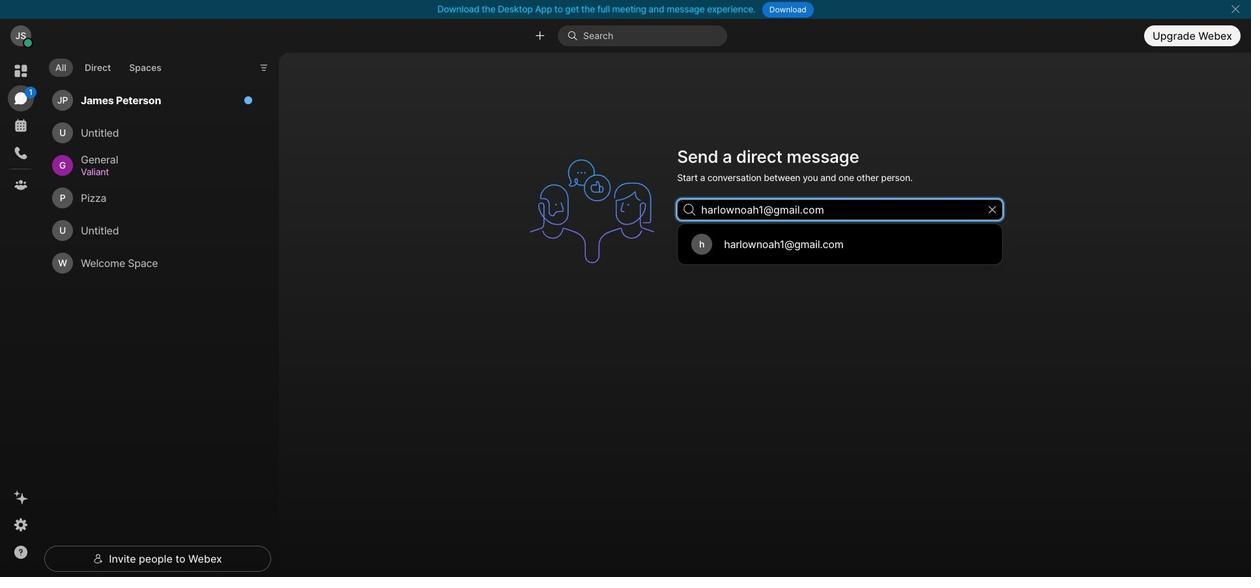 Task type: vqa. For each thing, say whether or not it's contained in the screenshot.
New messages image
yes



Task type: describe. For each thing, give the bounding box(es) containing it.
2 untitled list item from the top
[[47, 214, 261, 247]]

pizza list item
[[47, 182, 261, 214]]

general list item
[[47, 149, 261, 182]]

valiant element
[[81, 165, 245, 179]]

start a conversation between you and one other person. image
[[523, 143, 669, 280]]

welcome space list item
[[47, 247, 261, 280]]

new messages image
[[244, 96, 253, 105]]



Task type: locate. For each thing, give the bounding box(es) containing it.
harlownoah1@gmail.com list item
[[681, 228, 999, 261]]

cancel_16 image
[[1230, 4, 1241, 14]]

james peterson, new messages list item
[[47, 84, 261, 117]]

0 vertical spatial untitled list item
[[47, 117, 261, 149]]

1 vertical spatial untitled list item
[[47, 214, 261, 247]]

Add people by name or email text field
[[677, 200, 1003, 221]]

untitled list item down valiant element
[[47, 214, 261, 247]]

search_18 image
[[684, 204, 695, 216]]

untitled list item
[[47, 117, 261, 149], [47, 214, 261, 247]]

webex tab list
[[8, 58, 36, 198]]

untitled list item up valiant element
[[47, 117, 261, 149]]

1 untitled list item from the top
[[47, 117, 261, 149]]

tab list
[[46, 51, 171, 81]]

navigation
[[0, 53, 42, 577]]



